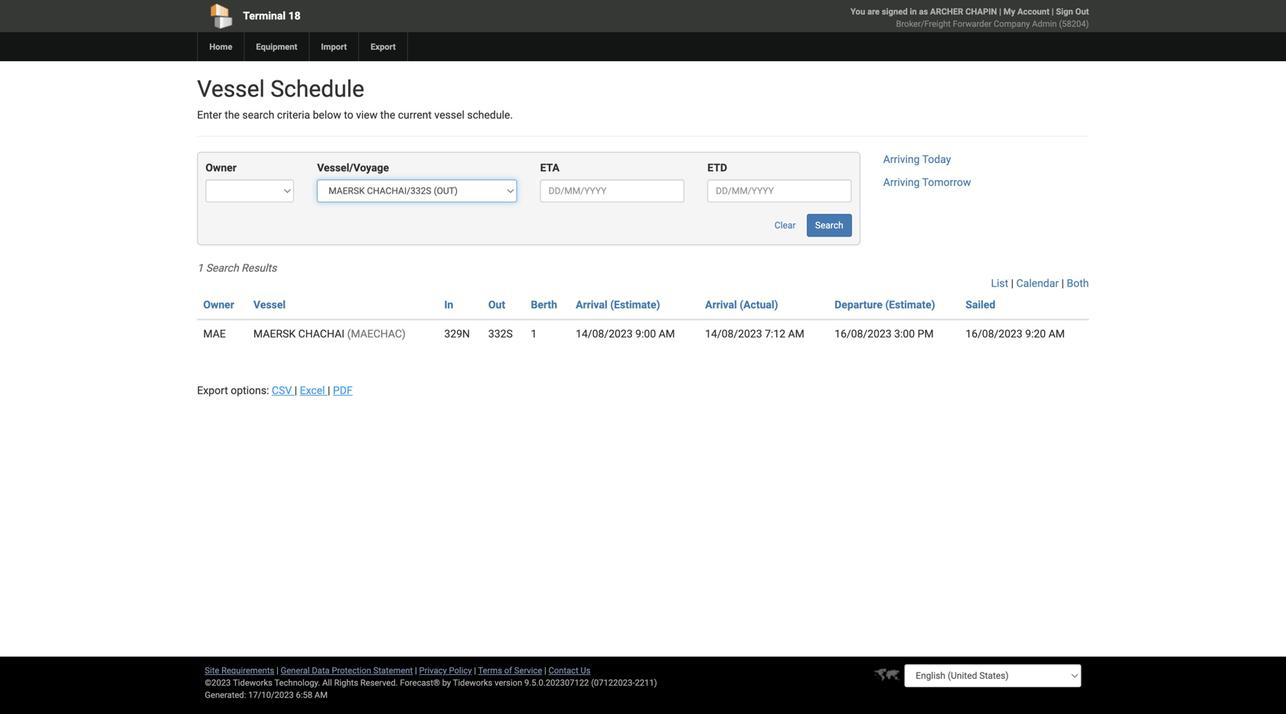 Task type: describe. For each thing, give the bounding box(es) containing it.
9:20
[[1026, 328, 1046, 340]]

departure
[[835, 299, 883, 311]]

terminal
[[243, 10, 286, 22]]

2 the from the left
[[380, 109, 395, 121]]

forecast®
[[400, 678, 440, 688]]

view
[[356, 109, 378, 121]]

equipment link
[[244, 32, 309, 61]]

by
[[442, 678, 451, 688]]

departure (estimate) link
[[835, 299, 936, 311]]

berth
[[531, 299, 558, 311]]

search
[[242, 109, 275, 121]]

account
[[1018, 7, 1050, 16]]

current
[[398, 109, 432, 121]]

7:12
[[765, 328, 786, 340]]

0 vertical spatial owner
[[206, 162, 237, 174]]

below
[[313, 109, 341, 121]]

broker/freight
[[896, 19, 951, 29]]

criteria
[[277, 109, 310, 121]]

as
[[919, 7, 928, 16]]

excel
[[300, 384, 325, 397]]

service
[[514, 666, 542, 676]]

| left my
[[1000, 7, 1002, 16]]

site requirements | general data protection statement | privacy policy | terms of service | contact us ©2023 tideworks technology. all rights reserved. forecast® by tideworks version 9.5.0.202307122 (07122023-2211) generated: 17/10/2023 6:58 am
[[205, 666, 657, 700]]

calendar
[[1017, 277, 1059, 290]]

export for export
[[371, 42, 396, 52]]

(estimate) for arrival (estimate)
[[610, 299, 660, 311]]

am for 14/08/2023 7:12 am
[[788, 328, 805, 340]]

clear button
[[766, 214, 804, 237]]

terminal 18
[[243, 10, 301, 22]]

vessel for vessel
[[254, 299, 286, 311]]

vessel for vessel schedule enter the search criteria below to view the current vessel schedule.
[[197, 75, 265, 103]]

1 for 1 search results list | calendar | both
[[197, 262, 203, 274]]

3:00
[[895, 328, 915, 340]]

us
[[581, 666, 591, 676]]

1 search results list | calendar | both
[[197, 262, 1089, 290]]

reserved.
[[361, 678, 398, 688]]

general data protection statement link
[[281, 666, 413, 676]]

16/08/2023 9:20 am
[[966, 328, 1065, 340]]

am for 14/08/2023 9:00 am
[[659, 328, 675, 340]]

csv
[[272, 384, 292, 397]]

csv link
[[272, 384, 295, 397]]

in link
[[444, 299, 454, 311]]

arrival (estimate) link
[[576, 299, 660, 311]]

arrival (actual) link
[[705, 299, 779, 311]]

pdf link
[[333, 384, 353, 397]]

arrival (actual)
[[705, 299, 779, 311]]

sailed
[[966, 299, 996, 311]]

archer
[[931, 7, 964, 16]]

16/08/2023 for 16/08/2023 3:00 pm
[[835, 328, 892, 340]]

18
[[288, 10, 301, 22]]

today
[[923, 153, 951, 166]]

arrival (estimate)
[[576, 299, 660, 311]]

am inside site requirements | general data protection statement | privacy policy | terms of service | contact us ©2023 tideworks technology. all rights reserved. forecast® by tideworks version 9.5.0.202307122 (07122023-2211) generated: 17/10/2023 6:58 am
[[315, 690, 328, 700]]

maersk
[[254, 328, 296, 340]]

1 the from the left
[[225, 109, 240, 121]]

search inside button
[[816, 220, 844, 231]]

arrival for arrival (actual)
[[705, 299, 737, 311]]

signed
[[882, 7, 908, 16]]

mae
[[203, 328, 226, 340]]

departure (estimate)
[[835, 299, 936, 311]]

1 for 1
[[531, 328, 537, 340]]

list link
[[991, 277, 1009, 290]]

(58204)
[[1059, 19, 1089, 29]]

| left "both" link
[[1062, 277, 1065, 290]]

arriving tomorrow
[[884, 176, 971, 189]]

(actual)
[[740, 299, 779, 311]]

| right csv
[[295, 384, 297, 397]]

| right list link
[[1011, 277, 1014, 290]]

vessel/voyage
[[317, 162, 389, 174]]

pdf
[[333, 384, 353, 397]]

pm
[[918, 328, 934, 340]]

admin
[[1033, 19, 1057, 29]]

2211)
[[635, 678, 657, 688]]

terms of service link
[[478, 666, 542, 676]]

maersk chachai (maechac)
[[254, 328, 406, 340]]

16/08/2023 3:00 pm
[[835, 328, 934, 340]]

enter
[[197, 109, 222, 121]]

home link
[[197, 32, 244, 61]]

policy
[[449, 666, 472, 676]]



Task type: locate. For each thing, give the bounding box(es) containing it.
am
[[659, 328, 675, 340], [788, 328, 805, 340], [1049, 328, 1065, 340], [315, 690, 328, 700]]

2 14/08/2023 from the left
[[705, 328, 762, 340]]

out inside you are signed in as archer chapin | my account | sign out broker/freight forwarder company admin (58204)
[[1076, 7, 1089, 16]]

1 horizontal spatial 16/08/2023
[[966, 328, 1023, 340]]

14/08/2023 for 14/08/2023 9:00 am
[[576, 328, 633, 340]]

data
[[312, 666, 330, 676]]

tideworks
[[453, 678, 493, 688]]

1 vertical spatial search
[[206, 262, 239, 274]]

ETA text field
[[540, 180, 685, 202]]

both
[[1067, 277, 1089, 290]]

export link
[[359, 32, 407, 61]]

am right 7:12 on the right top of the page
[[788, 328, 805, 340]]

arriving down arriving today link
[[884, 176, 920, 189]]

owner link
[[203, 299, 234, 311]]

| left general
[[277, 666, 279, 676]]

am for 16/08/2023 9:20 am
[[1049, 328, 1065, 340]]

vessel schedule enter the search criteria below to view the current vessel schedule.
[[197, 75, 513, 121]]

vessel up maersk
[[254, 299, 286, 311]]

2 16/08/2023 from the left
[[966, 328, 1023, 340]]

14/08/2023 down arrival (actual) link
[[705, 328, 762, 340]]

| up 9.5.0.202307122
[[544, 666, 547, 676]]

in
[[910, 7, 917, 16]]

import
[[321, 42, 347, 52]]

statement
[[373, 666, 413, 676]]

1 vertical spatial arriving
[[884, 176, 920, 189]]

chachai
[[298, 328, 345, 340]]

1 horizontal spatial export
[[371, 42, 396, 52]]

(maechac)
[[347, 328, 406, 340]]

am right 9:20
[[1049, 328, 1065, 340]]

tomorrow
[[923, 176, 971, 189]]

1 horizontal spatial (estimate)
[[886, 299, 936, 311]]

14/08/2023
[[576, 328, 633, 340], [705, 328, 762, 340]]

0 horizontal spatial 1
[[197, 262, 203, 274]]

forwarder
[[953, 19, 992, 29]]

0 horizontal spatial export
[[197, 384, 228, 397]]

in
[[444, 299, 454, 311]]

privacy
[[419, 666, 447, 676]]

arrival left (actual)
[[705, 299, 737, 311]]

you
[[851, 7, 866, 16]]

16/08/2023 down sailed link
[[966, 328, 1023, 340]]

chapin
[[966, 7, 997, 16]]

0 horizontal spatial arrival
[[576, 299, 608, 311]]

sign out link
[[1056, 7, 1089, 16]]

etd
[[708, 162, 728, 174]]

0 horizontal spatial (estimate)
[[610, 299, 660, 311]]

vessel up enter
[[197, 75, 265, 103]]

terminal 18 link
[[197, 0, 556, 32]]

out up (58204)
[[1076, 7, 1089, 16]]

1 vertical spatial vessel
[[254, 299, 286, 311]]

clear
[[775, 220, 796, 231]]

1 horizontal spatial arrival
[[705, 299, 737, 311]]

| up forecast®
[[415, 666, 417, 676]]

0 vertical spatial out
[[1076, 7, 1089, 16]]

out up 332s
[[489, 299, 506, 311]]

owner down enter
[[206, 162, 237, 174]]

contact
[[549, 666, 579, 676]]

0 vertical spatial vessel
[[197, 75, 265, 103]]

export for export options: csv | excel | pdf
[[197, 384, 228, 397]]

equipment
[[256, 42, 297, 52]]

export down terminal 18 link
[[371, 42, 396, 52]]

vessel
[[197, 75, 265, 103], [254, 299, 286, 311]]

1 inside 1 search results list | calendar | both
[[197, 262, 203, 274]]

| up tideworks
[[474, 666, 476, 676]]

332s
[[489, 328, 513, 340]]

6:58
[[296, 690, 313, 700]]

owner
[[206, 162, 237, 174], [203, 299, 234, 311]]

1 horizontal spatial search
[[816, 220, 844, 231]]

both link
[[1067, 277, 1089, 290]]

1
[[197, 262, 203, 274], [531, 328, 537, 340]]

owner up mae
[[203, 299, 234, 311]]

ETD text field
[[708, 180, 852, 202]]

arriving up arriving tomorrow link
[[884, 153, 920, 166]]

1 14/08/2023 from the left
[[576, 328, 633, 340]]

search right clear button
[[816, 220, 844, 231]]

requirements
[[222, 666, 274, 676]]

sign
[[1056, 7, 1074, 16]]

1 horizontal spatial the
[[380, 109, 395, 121]]

2 arrival from the left
[[705, 299, 737, 311]]

14/08/2023 7:12 am
[[705, 328, 805, 340]]

terms
[[478, 666, 502, 676]]

|
[[1000, 7, 1002, 16], [1052, 7, 1054, 16], [1011, 277, 1014, 290], [1062, 277, 1065, 290], [295, 384, 297, 397], [328, 384, 330, 397], [277, 666, 279, 676], [415, 666, 417, 676], [474, 666, 476, 676], [544, 666, 547, 676]]

0 vertical spatial 1
[[197, 262, 203, 274]]

of
[[505, 666, 512, 676]]

1 vertical spatial export
[[197, 384, 228, 397]]

1 horizontal spatial 1
[[531, 328, 537, 340]]

home
[[209, 42, 232, 52]]

site
[[205, 666, 219, 676]]

1 horizontal spatial out
[[1076, 7, 1089, 16]]

| left pdf
[[328, 384, 330, 397]]

are
[[868, 7, 880, 16]]

excel link
[[300, 384, 328, 397]]

©2023 tideworks
[[205, 678, 273, 688]]

arriving for arriving tomorrow
[[884, 176, 920, 189]]

1 arrival from the left
[[576, 299, 608, 311]]

privacy policy link
[[419, 666, 472, 676]]

14/08/2023 down "arrival (estimate)"
[[576, 328, 633, 340]]

1 16/08/2023 from the left
[[835, 328, 892, 340]]

import link
[[309, 32, 359, 61]]

you are signed in as archer chapin | my account | sign out broker/freight forwarder company admin (58204)
[[851, 7, 1089, 29]]

| left sign
[[1052, 7, 1054, 16]]

1 (estimate) from the left
[[610, 299, 660, 311]]

the right view in the left top of the page
[[380, 109, 395, 121]]

1 vertical spatial out
[[489, 299, 506, 311]]

search button
[[807, 214, 852, 237]]

arriving for arriving today
[[884, 153, 920, 166]]

16/08/2023 down departure
[[835, 328, 892, 340]]

0 vertical spatial export
[[371, 42, 396, 52]]

arriving today link
[[884, 153, 951, 166]]

1 vertical spatial owner
[[203, 299, 234, 311]]

arriving
[[884, 153, 920, 166], [884, 176, 920, 189]]

vessel inside "vessel schedule enter the search criteria below to view the current vessel schedule."
[[197, 75, 265, 103]]

2 arriving from the top
[[884, 176, 920, 189]]

0 horizontal spatial 16/08/2023
[[835, 328, 892, 340]]

14/08/2023 for 14/08/2023 7:12 am
[[705, 328, 762, 340]]

am down all
[[315, 690, 328, 700]]

0 horizontal spatial the
[[225, 109, 240, 121]]

technology.
[[275, 678, 320, 688]]

2 (estimate) from the left
[[886, 299, 936, 311]]

9:00
[[636, 328, 656, 340]]

1 arriving from the top
[[884, 153, 920, 166]]

the right enter
[[225, 109, 240, 121]]

export left options:
[[197, 384, 228, 397]]

am right 9:00
[[659, 328, 675, 340]]

my account link
[[1004, 7, 1050, 16]]

14/08/2023 9:00 am
[[576, 328, 675, 340]]

rights
[[334, 678, 358, 688]]

search inside 1 search results list | calendar | both
[[206, 262, 239, 274]]

arrival up "14/08/2023 9:00 am"
[[576, 299, 608, 311]]

1 down berth link
[[531, 328, 537, 340]]

0 vertical spatial arriving
[[884, 153, 920, 166]]

0 horizontal spatial 14/08/2023
[[576, 328, 633, 340]]

arriving tomorrow link
[[884, 176, 971, 189]]

0 horizontal spatial search
[[206, 262, 239, 274]]

all
[[322, 678, 332, 688]]

vessel
[[435, 109, 465, 121]]

1 left results
[[197, 262, 203, 274]]

1 horizontal spatial 14/08/2023
[[705, 328, 762, 340]]

16/08/2023 for 16/08/2023 9:20 am
[[966, 328, 1023, 340]]

calendar link
[[1017, 277, 1059, 290]]

9.5.0.202307122
[[525, 678, 589, 688]]

17/10/2023
[[248, 690, 294, 700]]

arrival for arrival (estimate)
[[576, 299, 608, 311]]

search left results
[[206, 262, 239, 274]]

1 vertical spatial 1
[[531, 328, 537, 340]]

(estimate) up 3:00
[[886, 299, 936, 311]]

company
[[994, 19, 1030, 29]]

version
[[495, 678, 522, 688]]

berth link
[[531, 299, 558, 311]]

schedule.
[[467, 109, 513, 121]]

(estimate) for departure (estimate)
[[886, 299, 936, 311]]

0 horizontal spatial out
[[489, 299, 506, 311]]

eta
[[540, 162, 560, 174]]

the
[[225, 109, 240, 121], [380, 109, 395, 121]]

0 vertical spatial search
[[816, 220, 844, 231]]

16/08/2023
[[835, 328, 892, 340], [966, 328, 1023, 340]]

(estimate) down 1 search results list | calendar | both
[[610, 299, 660, 311]]

329n
[[444, 328, 470, 340]]

options:
[[231, 384, 269, 397]]

sailed link
[[966, 299, 996, 311]]



Task type: vqa. For each thing, say whether or not it's contained in the screenshot.
the List
yes



